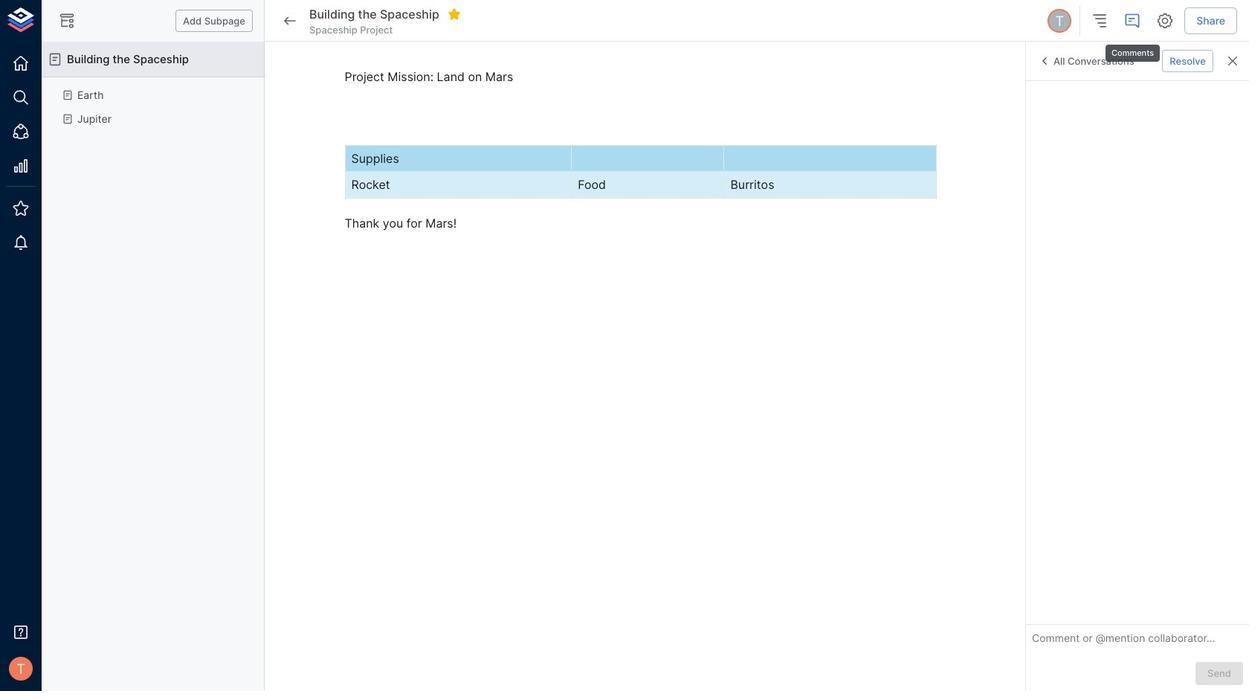 Task type: vqa. For each thing, say whether or not it's contained in the screenshot.
the top Partnership
no



Task type: describe. For each thing, give the bounding box(es) containing it.
remove favorite image
[[448, 7, 461, 21]]



Task type: locate. For each thing, give the bounding box(es) containing it.
hide wiki image
[[58, 12, 76, 30]]

settings image
[[1157, 12, 1175, 30]]

tooltip
[[1105, 34, 1162, 64]]

comments image
[[1124, 12, 1142, 30]]

Comment or @mention collaborator... text field
[[1032, 631, 1244, 650]]

go back image
[[281, 12, 299, 30]]

table of contents image
[[1091, 12, 1109, 30]]



